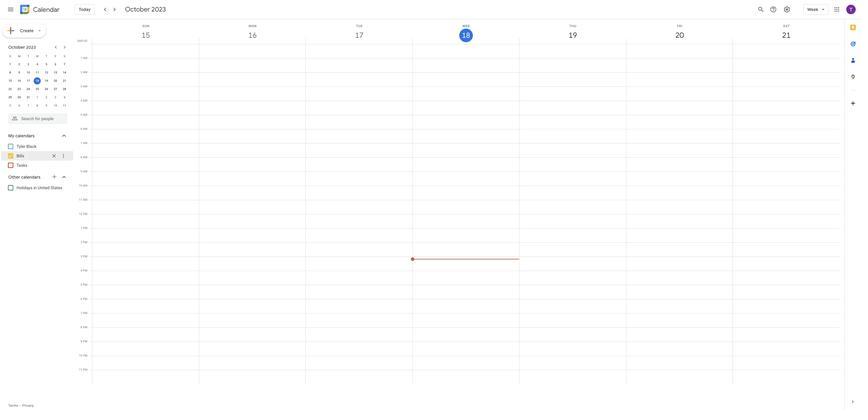 Task type: describe. For each thing, give the bounding box(es) containing it.
05
[[84, 39, 87, 43]]

15 link
[[139, 29, 153, 42]]

main drawer image
[[7, 6, 14, 13]]

21 inside column header
[[782, 30, 790, 40]]

pm for 7 pm
[[83, 312, 87, 315]]

31
[[27, 96, 30, 99]]

6 for 6 pm
[[81, 297, 82, 301]]

tue
[[356, 24, 363, 28]]

1 horizontal spatial 2023
[[151, 5, 166, 14]]

3 cell from the left
[[306, 44, 413, 384]]

19 column header
[[519, 19, 626, 44]]

holidays
[[17, 185, 32, 190]]

am for 2 am
[[83, 71, 87, 74]]

row containing 22
[[6, 85, 69, 93]]

1 for november 1 element
[[36, 96, 38, 99]]

16 element
[[16, 77, 23, 84]]

pm for 12 pm
[[83, 212, 87, 216]]

16 inside mon 16
[[248, 30, 256, 40]]

28
[[63, 87, 66, 91]]

0 horizontal spatial october
[[8, 45, 25, 50]]

row containing s
[[6, 52, 69, 60]]

6 am
[[81, 127, 87, 131]]

gmt-05
[[77, 39, 87, 43]]

7 am
[[81, 141, 87, 145]]

–
[[19, 404, 21, 408]]

wed
[[463, 24, 470, 28]]

pm for 8 pm
[[83, 326, 87, 329]]

tue 17
[[355, 24, 363, 40]]

grid containing 15
[[76, 19, 845, 410]]

27
[[54, 87, 57, 91]]

24
[[27, 87, 30, 91]]

november 3 element
[[52, 94, 59, 101]]

settings menu image
[[784, 6, 791, 13]]

3 am
[[81, 85, 87, 88]]

my
[[8, 133, 14, 138]]

1 cell from the left
[[92, 44, 199, 384]]

1 s from the left
[[9, 54, 11, 58]]

row containing 5
[[6, 102, 69, 110]]

pm for 11 pm
[[83, 368, 87, 371]]

november 10 element
[[52, 102, 59, 109]]

tyler black
[[17, 144, 37, 149]]

1 vertical spatial october 2023
[[8, 45, 36, 50]]

am for 6 am
[[83, 127, 87, 131]]

13 element
[[52, 69, 59, 76]]

create button
[[2, 24, 46, 38]]

week button
[[804, 2, 829, 17]]

19 inside column header
[[568, 30, 577, 40]]

26 element
[[43, 86, 50, 93]]

row containing 15
[[6, 77, 69, 85]]

am for 11 am
[[83, 198, 87, 201]]

18 inside cell
[[36, 79, 39, 82]]

mon 16
[[248, 24, 257, 40]]

9 pm
[[81, 340, 87, 343]]

gmt-
[[77, 39, 84, 43]]

12 element
[[43, 69, 50, 76]]

am for 7 am
[[83, 141, 87, 145]]

3 up "10" element
[[27, 63, 29, 66]]

9 for 9 pm
[[81, 340, 82, 343]]

17 link
[[353, 29, 366, 42]]

pm for 6 pm
[[83, 297, 87, 301]]

5 cell from the left
[[520, 44, 626, 384]]

7 pm
[[81, 312, 87, 315]]

2 t from the left
[[46, 54, 47, 58]]

tasks
[[17, 163, 27, 168]]

29 element
[[7, 94, 14, 101]]

1 vertical spatial 2023
[[26, 45, 36, 50]]

4 pm
[[81, 269, 87, 272]]

13
[[54, 71, 57, 74]]

sat 21
[[782, 24, 790, 40]]

18, today element
[[34, 77, 41, 84]]

my calendars
[[8, 133, 35, 138]]

terms
[[8, 404, 18, 408]]

3 for november 3 element
[[55, 96, 56, 99]]

16 column header
[[199, 19, 306, 44]]

10 for november 10 element
[[54, 104, 57, 107]]

6 pm
[[81, 297, 87, 301]]

7 up '14' on the top
[[64, 63, 65, 66]]

11 am
[[79, 198, 87, 201]]

20 inside '20' element
[[54, 79, 57, 82]]

20 column header
[[626, 19, 733, 44]]

12 pm
[[79, 212, 87, 216]]

united
[[38, 185, 50, 190]]

2 down m
[[18, 63, 20, 66]]

18 column header
[[413, 19, 520, 44]]

9 for 9 am
[[81, 170, 82, 173]]

november 4 element
[[61, 94, 68, 101]]

states
[[51, 185, 62, 190]]

5 for 5 pm
[[81, 283, 82, 286]]

8 for 8 pm
[[81, 326, 82, 329]]

16 link
[[246, 29, 259, 42]]

add other calendars image
[[51, 174, 57, 180]]

Search for people text field
[[12, 113, 64, 124]]

november 7 element
[[25, 102, 32, 109]]

my calendars button
[[1, 131, 73, 141]]

10 am
[[79, 184, 87, 187]]

today button
[[75, 2, 94, 17]]

2 for 2 pm
[[81, 241, 82, 244]]

sat
[[783, 24, 790, 28]]

2 for november 2 element
[[46, 96, 47, 99]]

fri
[[677, 24, 683, 28]]

11 element
[[34, 69, 41, 76]]

calendar element
[[19, 4, 60, 17]]

w
[[36, 54, 39, 58]]

21 link
[[780, 29, 793, 42]]

4 cell from the left
[[411, 44, 520, 384]]

am for 10 am
[[83, 184, 87, 187]]

10 for 10 am
[[79, 184, 82, 187]]

calendars for other calendars
[[21, 175, 40, 180]]

row group containing 1
[[6, 60, 69, 110]]

23 element
[[16, 86, 23, 93]]

15 inside column header
[[141, 30, 150, 40]]

other calendars
[[8, 175, 40, 180]]

privacy
[[22, 404, 34, 408]]

privacy link
[[22, 404, 34, 408]]

10 for 10 pm
[[79, 354, 82, 357]]

11 pm
[[79, 368, 87, 371]]

1 am
[[81, 56, 87, 60]]

pm for 4 pm
[[83, 269, 87, 272]]

7 for november 7 element
[[27, 104, 29, 107]]

9 am
[[81, 170, 87, 173]]

5 pm
[[81, 283, 87, 286]]

21 inside "element"
[[63, 79, 66, 82]]

17 inside "row"
[[27, 79, 30, 82]]

wed 18
[[462, 24, 470, 40]]

tyler
[[17, 144, 25, 149]]

week
[[808, 7, 818, 12]]

4 am
[[81, 99, 87, 102]]

mon
[[249, 24, 257, 28]]

1 t from the left
[[27, 54, 29, 58]]



Task type: vqa. For each thing, say whether or not it's contained in the screenshot.
5pm in the 6 row
no



Task type: locate. For each thing, give the bounding box(es) containing it.
11 up "18, today" element at left
[[36, 71, 39, 74]]

10 up 11 pm
[[79, 354, 82, 357]]

15 up 22
[[8, 79, 12, 82]]

3 for 3 am
[[81, 85, 82, 88]]

10 am from the top
[[83, 184, 87, 187]]

0 vertical spatial 15
[[141, 30, 150, 40]]

10 for "10" element
[[27, 71, 30, 74]]

0 horizontal spatial october 2023
[[8, 45, 36, 50]]

november 2 element
[[43, 94, 50, 101]]

0 horizontal spatial 12
[[45, 71, 48, 74]]

4 for november 4 element
[[64, 96, 65, 99]]

7 for 7 pm
[[81, 312, 82, 315]]

11 down 10 am
[[79, 198, 82, 201]]

7 inside november 7 element
[[27, 104, 29, 107]]

1 horizontal spatial 16
[[248, 30, 256, 40]]

am down 9 am
[[83, 184, 87, 187]]

other calendars button
[[1, 172, 73, 182]]

1 vertical spatial 16
[[18, 79, 21, 82]]

pm down 10 pm
[[83, 368, 87, 371]]

november 5 element
[[7, 102, 14, 109]]

None search field
[[0, 111, 73, 124]]

am for 8 am
[[83, 156, 87, 159]]

am up 7 am
[[83, 127, 87, 131]]

16 up 23
[[18, 79, 21, 82]]

sun 15
[[141, 24, 150, 40]]

21 element
[[61, 77, 68, 84]]

m
[[18, 54, 21, 58]]

0 horizontal spatial 20
[[54, 79, 57, 82]]

1 vertical spatial 15
[[8, 79, 12, 82]]

4 pm from the top
[[83, 255, 87, 258]]

10 down november 3 element
[[54, 104, 57, 107]]

pm down 9 pm at the left
[[83, 354, 87, 357]]

1 horizontal spatial 20
[[675, 30, 684, 40]]

15 element
[[7, 77, 14, 84]]

12 for 12 pm
[[79, 212, 82, 216]]

4 for 4 pm
[[81, 269, 82, 272]]

5 for 5 am
[[81, 113, 82, 116]]

8 up 15 element
[[9, 71, 11, 74]]

9 up 10 am
[[81, 170, 82, 173]]

october 2023 grid
[[6, 52, 69, 110]]

15 down sun
[[141, 30, 150, 40]]

terms link
[[8, 404, 18, 408]]

thu 19
[[568, 24, 577, 40]]

10 element
[[25, 69, 32, 76]]

0 vertical spatial 19
[[568, 30, 577, 40]]

6
[[55, 63, 56, 66], [18, 104, 20, 107], [81, 127, 82, 131], [81, 297, 82, 301]]

black
[[26, 144, 37, 149]]

7 cell from the left
[[733, 44, 840, 384]]

0 horizontal spatial 21
[[63, 79, 66, 82]]

today
[[79, 7, 91, 12]]

2 pm
[[81, 241, 87, 244]]

19 element
[[43, 77, 50, 84]]

pm for 1 pm
[[83, 226, 87, 230]]

7 down 6 pm
[[81, 312, 82, 315]]

2
[[18, 63, 20, 66], [81, 71, 82, 74], [46, 96, 47, 99], [81, 241, 82, 244]]

bills list item
[[1, 151, 73, 161]]

31 element
[[25, 94, 32, 101]]

6 down 30 element
[[18, 104, 20, 107]]

0 vertical spatial 16
[[248, 30, 256, 40]]

calendars up tyler black
[[15, 133, 35, 138]]

grid
[[76, 19, 845, 410]]

11 for 11 pm
[[79, 368, 82, 371]]

6 down f
[[55, 63, 56, 66]]

calendars up in
[[21, 175, 40, 180]]

3 pm from the top
[[83, 241, 87, 244]]

am down 4 am
[[83, 113, 87, 116]]

am for 1 am
[[83, 56, 87, 60]]

5 down 29 element on the top left of page
[[9, 104, 11, 107]]

0 vertical spatial 20
[[675, 30, 684, 40]]

10 up 17 element
[[27, 71, 30, 74]]

10
[[27, 71, 30, 74], [54, 104, 57, 107], [79, 184, 82, 187], [79, 354, 82, 357]]

0 vertical spatial 18
[[462, 31, 470, 40]]

pm up '3 pm'
[[83, 241, 87, 244]]

row containing 8
[[6, 69, 69, 77]]

30 element
[[16, 94, 23, 101]]

fri 20
[[675, 24, 684, 40]]

0 vertical spatial calendars
[[15, 133, 35, 138]]

am down 7 am
[[83, 156, 87, 159]]

1 vertical spatial calendars
[[21, 175, 40, 180]]

t left 'w'
[[27, 54, 29, 58]]

2 cell from the left
[[199, 44, 306, 384]]

am up 12 pm
[[83, 198, 87, 201]]

1 horizontal spatial t
[[46, 54, 47, 58]]

s
[[9, 54, 11, 58], [64, 54, 65, 58]]

1 up '2 am'
[[81, 56, 82, 60]]

19 inside "row"
[[45, 79, 48, 82]]

8 am
[[81, 156, 87, 159]]

25
[[36, 87, 39, 91]]

1 horizontal spatial october
[[125, 5, 150, 14]]

am
[[83, 56, 87, 60], [83, 71, 87, 74], [83, 85, 87, 88], [83, 99, 87, 102], [83, 113, 87, 116], [83, 127, 87, 131], [83, 141, 87, 145], [83, 156, 87, 159], [83, 170, 87, 173], [83, 184, 87, 187], [83, 198, 87, 201]]

1 am from the top
[[83, 56, 87, 60]]

11
[[36, 71, 39, 74], [63, 104, 66, 107], [79, 198, 82, 201], [79, 368, 82, 371]]

november 9 element
[[43, 102, 50, 109]]

row containing 29
[[6, 93, 69, 102]]

1
[[81, 56, 82, 60], [9, 63, 11, 66], [36, 96, 38, 99], [81, 226, 82, 230]]

1 vertical spatial 20
[[54, 79, 57, 82]]

am for 3 am
[[83, 85, 87, 88]]

16 inside the '16' element
[[18, 79, 21, 82]]

9 up 10 pm
[[81, 340, 82, 343]]

1 for 1 am
[[81, 56, 82, 60]]

pm up 9 pm at the left
[[83, 326, 87, 329]]

20 down fri
[[675, 30, 684, 40]]

19 down thu
[[568, 30, 577, 40]]

0 vertical spatial 12
[[45, 71, 48, 74]]

4 down 'w'
[[36, 63, 38, 66]]

october 2023 up sun
[[125, 5, 166, 14]]

1 horizontal spatial 21
[[782, 30, 790, 40]]

pm down 8 pm
[[83, 340, 87, 343]]

0 vertical spatial october
[[125, 5, 150, 14]]

11 pm from the top
[[83, 354, 87, 357]]

30
[[18, 96, 21, 99]]

20
[[675, 30, 684, 40], [54, 79, 57, 82]]

8 down november 1 element
[[36, 104, 38, 107]]

10 up 11 am
[[79, 184, 82, 187]]

2023 up 15 column header
[[151, 5, 166, 14]]

6 up 7 am
[[81, 127, 82, 131]]

15 column header
[[92, 19, 199, 44]]

1 horizontal spatial 17
[[355, 30, 363, 40]]

9 am from the top
[[83, 170, 87, 173]]

12 pm from the top
[[83, 368, 87, 371]]

row
[[90, 44, 840, 384], [6, 52, 69, 60], [6, 60, 69, 69], [6, 69, 69, 77], [6, 77, 69, 85], [6, 85, 69, 93], [6, 93, 69, 102], [6, 102, 69, 110]]

18 down wed
[[462, 31, 470, 40]]

5 am from the top
[[83, 113, 87, 116]]

26
[[45, 87, 48, 91]]

8 down 7 am
[[81, 156, 82, 159]]

am up 5 am
[[83, 99, 87, 102]]

18
[[462, 31, 470, 40], [36, 79, 39, 82]]

18 inside wed 18
[[462, 31, 470, 40]]

8 inside november 8 element
[[36, 104, 38, 107]]

8 pm from the top
[[83, 312, 87, 315]]

0 vertical spatial 2023
[[151, 5, 166, 14]]

am down '2 am'
[[83, 85, 87, 88]]

row containing 1
[[6, 60, 69, 69]]

8 up 9 pm at the left
[[81, 326, 82, 329]]

20 down 13 element
[[54, 79, 57, 82]]

6 for 6 am
[[81, 127, 82, 131]]

8
[[9, 71, 11, 74], [36, 104, 38, 107], [81, 156, 82, 159], [81, 326, 82, 329]]

t left f
[[46, 54, 47, 58]]

calendars inside dropdown button
[[15, 133, 35, 138]]

1 horizontal spatial october 2023
[[125, 5, 166, 14]]

pm up 4 pm
[[83, 255, 87, 258]]

12 up the 19 element on the left top of the page
[[45, 71, 48, 74]]

14 element
[[61, 69, 68, 76]]

1 for 1 pm
[[81, 226, 82, 230]]

1 down the 25 element
[[36, 96, 38, 99]]

5
[[46, 63, 47, 66], [9, 104, 11, 107], [81, 113, 82, 116], [81, 283, 82, 286]]

11 for november 11 element
[[63, 104, 66, 107]]

bills
[[17, 154, 24, 158]]

4 up 5 pm
[[81, 269, 82, 272]]

0 vertical spatial 21
[[782, 30, 790, 40]]

9 pm from the top
[[83, 326, 87, 329]]

11 for 11 am
[[79, 198, 82, 201]]

11 down 10 pm
[[79, 368, 82, 371]]

28 element
[[61, 86, 68, 93]]

october 2023
[[125, 5, 166, 14], [8, 45, 36, 50]]

8 am from the top
[[83, 156, 87, 159]]

october up m
[[8, 45, 25, 50]]

18 down 11 element
[[36, 79, 39, 82]]

0 horizontal spatial t
[[27, 54, 29, 58]]

5 up '12' element
[[46, 63, 47, 66]]

0 vertical spatial 17
[[355, 30, 363, 40]]

9 for the november 9 'element'
[[46, 104, 47, 107]]

pm up 5 pm
[[83, 269, 87, 272]]

3 am from the top
[[83, 85, 87, 88]]

7 up the 8 am
[[81, 141, 82, 145]]

24 element
[[25, 86, 32, 93]]

october
[[125, 5, 150, 14], [8, 45, 25, 50]]

4 for 4 am
[[81, 99, 82, 102]]

tab list
[[845, 19, 861, 394]]

10 pm
[[79, 354, 87, 357]]

18 link
[[459, 29, 473, 42]]

create
[[20, 28, 34, 33]]

november 1 element
[[34, 94, 41, 101]]

4 down 28 element
[[64, 96, 65, 99]]

1 horizontal spatial 18
[[462, 31, 470, 40]]

0 horizontal spatial 16
[[18, 79, 21, 82]]

4 up 5 am
[[81, 99, 82, 102]]

s right f
[[64, 54, 65, 58]]

1 vertical spatial 17
[[27, 79, 30, 82]]

am down the 8 am
[[83, 170, 87, 173]]

4 am from the top
[[83, 99, 87, 102]]

6 am from the top
[[83, 127, 87, 131]]

november 11 element
[[61, 102, 68, 109]]

6 for november 6 element
[[18, 104, 20, 107]]

9 down november 2 element
[[46, 104, 47, 107]]

october up sun
[[125, 5, 150, 14]]

21 down sat
[[782, 30, 790, 40]]

am up '2 am'
[[83, 56, 87, 60]]

20 link
[[673, 29, 687, 42]]

november 6 element
[[16, 102, 23, 109]]

6 cell from the left
[[626, 44, 733, 384]]

8 for 8 am
[[81, 156, 82, 159]]

2023 down create
[[26, 45, 36, 50]]

pm up 1 pm
[[83, 212, 87, 216]]

1 vertical spatial 21
[[63, 79, 66, 82]]

17 inside column header
[[355, 30, 363, 40]]

s left m
[[9, 54, 11, 58]]

8 pm
[[81, 326, 87, 329]]

pm up 2 pm
[[83, 226, 87, 230]]

17 down "10" element
[[27, 79, 30, 82]]

row group
[[6, 60, 69, 110]]

1 pm
[[81, 226, 87, 230]]

9 up the '16' element
[[18, 71, 20, 74]]

19
[[568, 30, 577, 40], [45, 79, 48, 82]]

0 horizontal spatial 18
[[36, 79, 39, 82]]

21 down 14 element
[[63, 79, 66, 82]]

19 link
[[566, 29, 580, 42]]

pm for 9 pm
[[83, 340, 87, 343]]

0 horizontal spatial 17
[[27, 79, 30, 82]]

sun
[[142, 24, 149, 28]]

3 up 4 pm
[[81, 255, 82, 258]]

2 down 1 am
[[81, 71, 82, 74]]

2 s from the left
[[64, 54, 65, 58]]

27 element
[[52, 86, 59, 93]]

18 cell
[[33, 77, 42, 85]]

2 down 1 pm
[[81, 241, 82, 244]]

0 horizontal spatial 2023
[[26, 45, 36, 50]]

6 pm from the top
[[83, 283, 87, 286]]

3 pm
[[81, 255, 87, 258]]

3 down '27' element
[[55, 96, 56, 99]]

3 for 3 pm
[[81, 255, 82, 258]]

other
[[8, 175, 20, 180]]

am up the 8 am
[[83, 141, 87, 145]]

12 down 11 am
[[79, 212, 82, 216]]

1 pm from the top
[[83, 212, 87, 216]]

cell
[[92, 44, 199, 384], [199, 44, 306, 384], [306, 44, 413, 384], [411, 44, 520, 384], [520, 44, 626, 384], [626, 44, 733, 384], [733, 44, 840, 384]]

0 horizontal spatial s
[[9, 54, 11, 58]]

pm down 5 pm
[[83, 297, 87, 301]]

1 vertical spatial 18
[[36, 79, 39, 82]]

calendars for my calendars
[[15, 133, 35, 138]]

1 vertical spatial october
[[8, 45, 25, 50]]

1 horizontal spatial 15
[[141, 30, 150, 40]]

5 down 4 pm
[[81, 283, 82, 286]]

calendar heading
[[32, 5, 60, 14]]

16
[[248, 30, 256, 40], [18, 79, 21, 82]]

october 2023 up m
[[8, 45, 36, 50]]

19 down '12' element
[[45, 79, 48, 82]]

am for 9 am
[[83, 170, 87, 173]]

7 pm from the top
[[83, 297, 87, 301]]

12 for 12
[[45, 71, 48, 74]]

1 vertical spatial 19
[[45, 79, 48, 82]]

2 am
[[81, 71, 87, 74]]

7 down 31 element
[[27, 104, 29, 107]]

10 pm from the top
[[83, 340, 87, 343]]

21 column header
[[733, 19, 840, 44]]

3
[[27, 63, 29, 66], [81, 85, 82, 88], [55, 96, 56, 99], [81, 255, 82, 258]]

0 vertical spatial october 2023
[[125, 5, 166, 14]]

20 element
[[52, 77, 59, 84]]

12 inside "row"
[[45, 71, 48, 74]]

5 for november 5 element
[[9, 104, 11, 107]]

thu
[[570, 24, 577, 28]]

1 down 12 pm
[[81, 226, 82, 230]]

3 down '2 am'
[[81, 85, 82, 88]]

f
[[55, 54, 56, 58]]

pm for 5 pm
[[83, 283, 87, 286]]

11 down november 4 element
[[63, 104, 66, 107]]

8 for november 8 element
[[36, 104, 38, 107]]

29
[[8, 96, 12, 99]]

pm for 10 pm
[[83, 354, 87, 357]]

am for 4 am
[[83, 99, 87, 102]]

in
[[34, 185, 37, 190]]

17 down 'tue'
[[355, 30, 363, 40]]

1 vertical spatial 12
[[79, 212, 82, 216]]

5 am
[[81, 113, 87, 116]]

calendars inside dropdown button
[[21, 175, 40, 180]]

17 column header
[[306, 19, 413, 44]]

2 down 26 element
[[46, 96, 47, 99]]

pm
[[83, 212, 87, 216], [83, 226, 87, 230], [83, 241, 87, 244], [83, 255, 87, 258], [83, 269, 87, 272], [83, 283, 87, 286], [83, 297, 87, 301], [83, 312, 87, 315], [83, 326, 87, 329], [83, 340, 87, 343], [83, 354, 87, 357], [83, 368, 87, 371]]

0 horizontal spatial 19
[[45, 79, 48, 82]]

calendar
[[33, 5, 60, 14]]

22 element
[[7, 86, 14, 93]]

2 am from the top
[[83, 71, 87, 74]]

pm down 6 pm
[[83, 312, 87, 315]]

1 horizontal spatial 19
[[568, 30, 577, 40]]

november 8 element
[[34, 102, 41, 109]]

14
[[63, 71, 66, 74]]

2023
[[151, 5, 166, 14], [26, 45, 36, 50]]

pm for 2 pm
[[83, 241, 87, 244]]

0 horizontal spatial 15
[[8, 79, 12, 82]]

my calendars list
[[1, 142, 73, 170]]

2 for 2 am
[[81, 71, 82, 74]]

pm down 4 pm
[[83, 283, 87, 286]]

5 down 4 am
[[81, 113, 82, 116]]

22
[[8, 87, 12, 91]]

23
[[18, 87, 21, 91]]

2 pm from the top
[[83, 226, 87, 230]]

7 for 7 am
[[81, 141, 82, 145]]

7 am from the top
[[83, 141, 87, 145]]

am down 1 am
[[83, 71, 87, 74]]

5 pm from the top
[[83, 269, 87, 272]]

16 down mon
[[248, 30, 256, 40]]

t
[[27, 54, 29, 58], [46, 54, 47, 58]]

12
[[45, 71, 48, 74], [79, 212, 82, 216]]

holidays in united states
[[17, 185, 62, 190]]

20 inside 20 column header
[[675, 30, 684, 40]]

1 horizontal spatial s
[[64, 54, 65, 58]]

11 for 11 element
[[36, 71, 39, 74]]

6 down 5 pm
[[81, 297, 82, 301]]

am for 5 am
[[83, 113, 87, 116]]

15 inside "row"
[[8, 79, 12, 82]]

4
[[36, 63, 38, 66], [64, 96, 65, 99], [81, 99, 82, 102], [81, 269, 82, 272]]

17 element
[[25, 77, 32, 84]]

25 element
[[34, 86, 41, 93]]

1 horizontal spatial 12
[[79, 212, 82, 216]]

pm for 3 pm
[[83, 255, 87, 258]]

7
[[64, 63, 65, 66], [27, 104, 29, 107], [81, 141, 82, 145], [81, 312, 82, 315]]

terms – privacy
[[8, 404, 34, 408]]

9 inside 'element'
[[46, 104, 47, 107]]

11 am from the top
[[83, 198, 87, 201]]

1 up 15 element
[[9, 63, 11, 66]]



